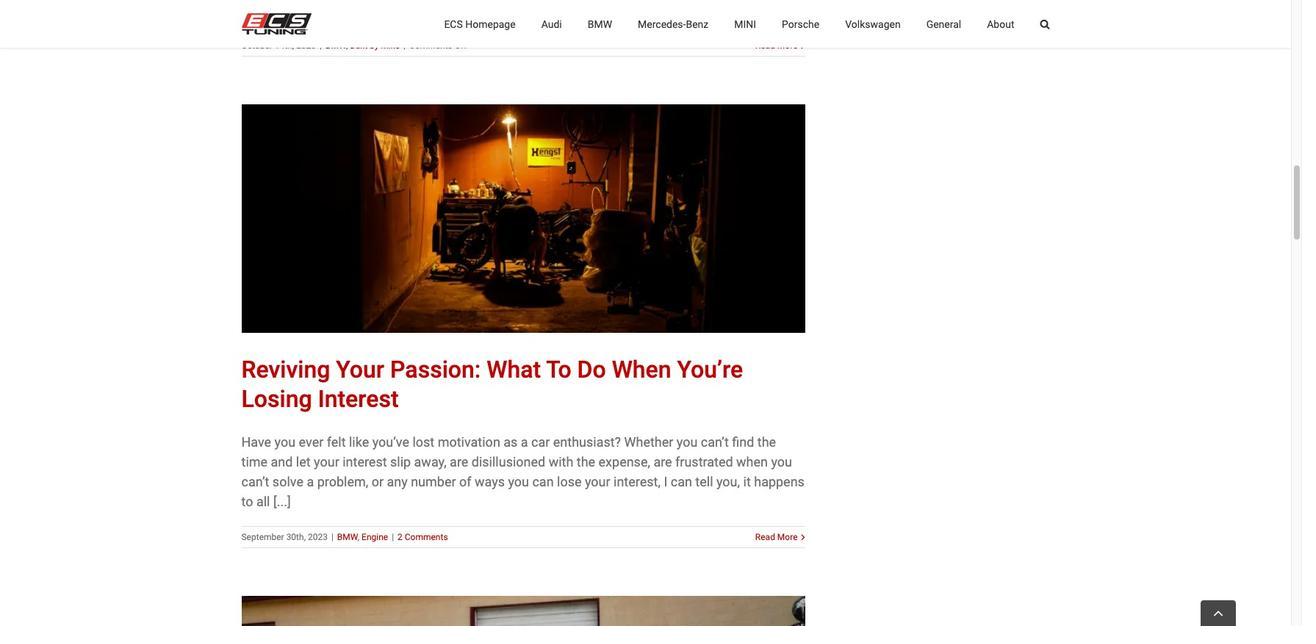 Task type: vqa. For each thing, say whether or not it's contained in the screenshot.
the bottom we
no



Task type: locate. For each thing, give the bounding box(es) containing it.
a down let
[[307, 474, 314, 490]]

when
[[612, 356, 671, 384]]

when
[[736, 454, 768, 470]]

read more link for october 14th, 2023 | bmw , built by mike | comments off
[[755, 39, 798, 52]]

1 vertical spatial read
[[755, 532, 775, 543]]

are up i
[[654, 454, 672, 470]]

0 horizontal spatial can
[[532, 474, 554, 490]]

away,
[[414, 454, 447, 470]]

read more down porsche on the top right
[[755, 40, 798, 50]]

1 horizontal spatial ,
[[358, 532, 359, 543]]

frustrated
[[675, 454, 733, 470]]

1 read more link from the top
[[755, 39, 798, 52]]

1 read more from the top
[[755, 40, 798, 50]]

bmw for september 30th, 2023 | bmw , engine | 2 comments
[[337, 532, 358, 543]]

1 horizontal spatial can't
[[701, 435, 729, 450]]

let
[[296, 454, 311, 470]]

0 vertical spatial the
[[758, 435, 776, 450]]

the
[[758, 435, 776, 450], [577, 454, 595, 470]]

you've
[[372, 435, 409, 450]]

can left lose
[[532, 474, 554, 490]]

,
[[346, 40, 348, 50], [358, 532, 359, 543]]

0 vertical spatial more
[[777, 40, 798, 50]]

bmw link right audi
[[588, 0, 612, 48]]

the down enthusiast?
[[577, 454, 595, 470]]

0 horizontal spatial your
[[314, 454, 339, 470]]

built
[[350, 40, 368, 50]]

read down "happens"
[[755, 532, 775, 543]]

1 vertical spatial the
[[577, 454, 595, 470]]

bmw right audi
[[588, 18, 612, 30]]

2 vertical spatial bmw
[[337, 532, 358, 543]]

1 vertical spatial can't
[[241, 474, 269, 490]]

1 vertical spatial bmw
[[326, 40, 346, 50]]

mercedes-benz
[[638, 18, 709, 30]]

comments left off in the top of the page
[[409, 40, 453, 50]]

read more link
[[755, 39, 798, 52], [755, 531, 798, 544]]

built by mike link
[[350, 40, 400, 50]]

audi link
[[541, 0, 562, 48]]

about link
[[987, 0, 1015, 48]]

2 read from the top
[[755, 532, 775, 543]]

1 read from the top
[[755, 40, 775, 50]]

1 vertical spatial read more
[[755, 532, 798, 543]]

bmw link left built
[[326, 40, 346, 50]]

your down felt
[[314, 454, 339, 470]]

all
[[256, 494, 270, 510]]

motivation
[[438, 435, 500, 450]]

2 read more link from the top
[[755, 531, 798, 544]]

read more link down porsche on the top right
[[755, 39, 798, 52]]

read more down "happens"
[[755, 532, 798, 543]]

, left the engine link
[[358, 532, 359, 543]]

read more link down "happens"
[[755, 531, 798, 544]]

0 vertical spatial ,
[[346, 40, 348, 50]]

happens
[[754, 474, 805, 490]]

enthusiast?
[[553, 435, 621, 450]]

number
[[411, 474, 456, 490]]

bmw left built
[[326, 40, 346, 50]]

2 are from the left
[[654, 454, 672, 470]]

2 comments link
[[398, 532, 448, 543]]

can right i
[[671, 474, 692, 490]]

are up of
[[450, 454, 468, 470]]

1 vertical spatial comments
[[405, 532, 448, 543]]

0 vertical spatial a
[[521, 435, 528, 450]]

bmw link
[[588, 0, 612, 48], [326, 40, 346, 50], [337, 532, 358, 543]]

1 vertical spatial read more link
[[755, 531, 798, 544]]

your
[[314, 454, 339, 470], [585, 474, 610, 490]]

interest
[[343, 454, 387, 470]]

lost
[[413, 435, 435, 450]]

volkswagen
[[845, 18, 901, 30]]

more for september 30th, 2023 | bmw , engine | 2 comments
[[777, 532, 798, 543]]

more for october 14th, 2023 | bmw , built by mike | comments off
[[777, 40, 798, 50]]

reviving your passion: what to do when you're losing interest
[[241, 356, 743, 413]]

you up "happens"
[[771, 454, 792, 470]]

a
[[521, 435, 528, 450], [307, 474, 314, 490]]

your right lose
[[585, 474, 610, 490]]

porsche link
[[782, 0, 820, 48]]

passion:
[[390, 356, 481, 384]]

have
[[241, 435, 271, 450]]

lose
[[557, 474, 582, 490]]

more down "happens"
[[777, 532, 798, 543]]

can
[[532, 474, 554, 490], [671, 474, 692, 490]]

, for built by mike
[[346, 40, 348, 50]]

, left built
[[346, 40, 348, 50]]

, for engine
[[358, 532, 359, 543]]

2
[[398, 532, 403, 543]]

can't down time
[[241, 474, 269, 490]]

comments
[[409, 40, 453, 50], [405, 532, 448, 543]]

bmw link left the engine
[[337, 532, 358, 543]]

september 30th, 2023 | bmw , engine | 2 comments
[[241, 532, 448, 543]]

1 horizontal spatial a
[[521, 435, 528, 450]]

1 vertical spatial more
[[777, 532, 798, 543]]

read
[[755, 40, 775, 50], [755, 532, 775, 543]]

your
[[336, 356, 384, 384]]

0 vertical spatial read
[[755, 40, 775, 50]]

1 more from the top
[[777, 40, 798, 50]]

the right "find"
[[758, 435, 776, 450]]

0 horizontal spatial ,
[[346, 40, 348, 50]]

2 more from the top
[[777, 532, 798, 543]]

audi
[[541, 18, 562, 30]]

can't up frustrated
[[701, 435, 729, 450]]

mike
[[381, 40, 400, 50]]

read more
[[755, 40, 798, 50], [755, 532, 798, 543]]

a right as
[[521, 435, 528, 450]]

general
[[926, 18, 961, 30]]

read for september 30th, 2023 | bmw , engine | 2 comments
[[755, 532, 775, 543]]

more
[[777, 40, 798, 50], [777, 532, 798, 543]]

0 vertical spatial read more
[[755, 40, 798, 50]]

reviving your passion: what to do when you're losing interest link
[[241, 356, 743, 413]]

mercedes-benz link
[[638, 0, 709, 48]]

30th,
[[286, 532, 306, 543]]

can't
[[701, 435, 729, 450], [241, 474, 269, 490]]

bmw
[[588, 18, 612, 30], [326, 40, 346, 50], [337, 532, 358, 543]]

2023 for september 30th, 2023
[[308, 532, 328, 543]]

with
[[549, 454, 573, 470]]

0 vertical spatial read more link
[[755, 39, 798, 52]]

1 vertical spatial a
[[307, 474, 314, 490]]

0 horizontal spatial a
[[307, 474, 314, 490]]

0 horizontal spatial can't
[[241, 474, 269, 490]]

bmw left the engine
[[337, 532, 358, 543]]

mercedes-
[[638, 18, 686, 30]]

1 vertical spatial ,
[[358, 532, 359, 543]]

[...]
[[273, 494, 291, 510]]

expense,
[[599, 454, 650, 470]]

1 are from the left
[[450, 454, 468, 470]]

you down disillusioned on the bottom of the page
[[508, 474, 529, 490]]

homepage
[[465, 18, 516, 30]]

1 vertical spatial 2023
[[308, 532, 328, 543]]

1 horizontal spatial your
[[585, 474, 610, 490]]

felt
[[327, 435, 346, 450]]

you
[[275, 435, 296, 450], [677, 435, 698, 450], [771, 454, 792, 470], [508, 474, 529, 490]]

2023 right 14th,
[[296, 40, 316, 50]]

0 vertical spatial 2023
[[296, 40, 316, 50]]

car
[[531, 435, 550, 450]]

2023 right 30th,
[[308, 532, 328, 543]]

bmw for october 14th, 2023 | bmw , built by mike | comments off
[[326, 40, 346, 50]]

off
[[455, 40, 467, 50]]

any
[[387, 474, 408, 490]]

2 read more from the top
[[755, 532, 798, 543]]

have you ever felt like you've lost motivation as a car enthusiast? whether you can't find the time and let your interest slip away, are disillusioned with the expense, are frustrated when you can't solve a problem, or any number of ways you can lose your interest, i can tell you, it happens to all [...]
[[241, 435, 805, 510]]

1 horizontal spatial can
[[671, 474, 692, 490]]

comments right 2
[[405, 532, 448, 543]]

0 horizontal spatial are
[[450, 454, 468, 470]]

read down mini
[[755, 40, 775, 50]]

more down porsche on the top right
[[777, 40, 798, 50]]

1 horizontal spatial are
[[654, 454, 672, 470]]

find
[[732, 435, 754, 450]]



Task type: describe. For each thing, give the bounding box(es) containing it.
to
[[546, 356, 571, 384]]

1 can from the left
[[532, 474, 554, 490]]

2 can from the left
[[671, 474, 692, 490]]

ways
[[475, 474, 505, 490]]

solve
[[273, 474, 303, 490]]

interest
[[318, 385, 399, 413]]

bmw link for october 14th, 2023 | bmw , built by mike | comments off
[[326, 40, 346, 50]]

mini
[[734, 18, 756, 30]]

ecs homepage
[[444, 18, 516, 30]]

0 vertical spatial can't
[[701, 435, 729, 450]]

engine
[[362, 532, 388, 543]]

october 14th, 2023 | bmw , built by mike | comments off
[[241, 40, 467, 50]]

reviving your passion: what to do when you're losing interest image
[[241, 104, 805, 333]]

you up and
[[275, 435, 296, 450]]

like
[[349, 435, 369, 450]]

ecs homepage link
[[444, 0, 516, 48]]

losing
[[241, 385, 312, 413]]

by
[[370, 40, 379, 50]]

i
[[664, 474, 668, 490]]

general link
[[926, 0, 961, 48]]

| right 14th,
[[320, 40, 322, 50]]

1 vertical spatial your
[[585, 474, 610, 490]]

as
[[504, 435, 518, 450]]

you,
[[717, 474, 740, 490]]

do
[[577, 356, 606, 384]]

engine link
[[362, 532, 388, 543]]

read for october 14th, 2023 | bmw , built by mike | comments off
[[755, 40, 775, 50]]

about
[[987, 18, 1015, 30]]

ecs tuning logo image
[[241, 13, 311, 35]]

reviving
[[241, 356, 330, 384]]

| left 2
[[392, 532, 394, 543]]

to
[[241, 494, 253, 510]]

bmw link for september 30th, 2023 | bmw , engine | 2 comments
[[337, 532, 358, 543]]

0 vertical spatial comments
[[409, 40, 453, 50]]

read more for september 30th, 2023 | bmw , engine | 2 comments
[[755, 532, 798, 543]]

benz
[[686, 18, 709, 30]]

whether
[[624, 435, 673, 450]]

ecs
[[444, 18, 463, 30]]

1 horizontal spatial the
[[758, 435, 776, 450]]

tell
[[696, 474, 713, 490]]

0 horizontal spatial the
[[577, 454, 595, 470]]

porsche
[[782, 18, 820, 30]]

september
[[241, 532, 284, 543]]

the ecs tuning influencer & affiliate program image
[[241, 596, 805, 626]]

it
[[743, 474, 751, 490]]

disillusioned
[[472, 454, 545, 470]]

october
[[241, 40, 273, 50]]

you up frustrated
[[677, 435, 698, 450]]

read more link for september 30th, 2023 | bmw , engine | 2 comments
[[755, 531, 798, 544]]

time
[[241, 454, 268, 470]]

0 vertical spatial your
[[314, 454, 339, 470]]

and
[[271, 454, 293, 470]]

| right 30th,
[[331, 532, 334, 543]]

volkswagen link
[[845, 0, 901, 48]]

problem,
[[317, 474, 368, 490]]

mini link
[[734, 0, 756, 48]]

you're
[[677, 356, 743, 384]]

| right mike
[[404, 40, 406, 50]]

what
[[487, 356, 541, 384]]

or
[[372, 474, 384, 490]]

ever
[[299, 435, 324, 450]]

14th,
[[275, 40, 294, 50]]

interest,
[[614, 474, 661, 490]]

slip
[[390, 454, 411, 470]]

2023 for october 14th, 2023
[[296, 40, 316, 50]]

of
[[459, 474, 471, 490]]

0 vertical spatial bmw
[[588, 18, 612, 30]]

read more for october 14th, 2023 | bmw , built by mike | comments off
[[755, 40, 798, 50]]



